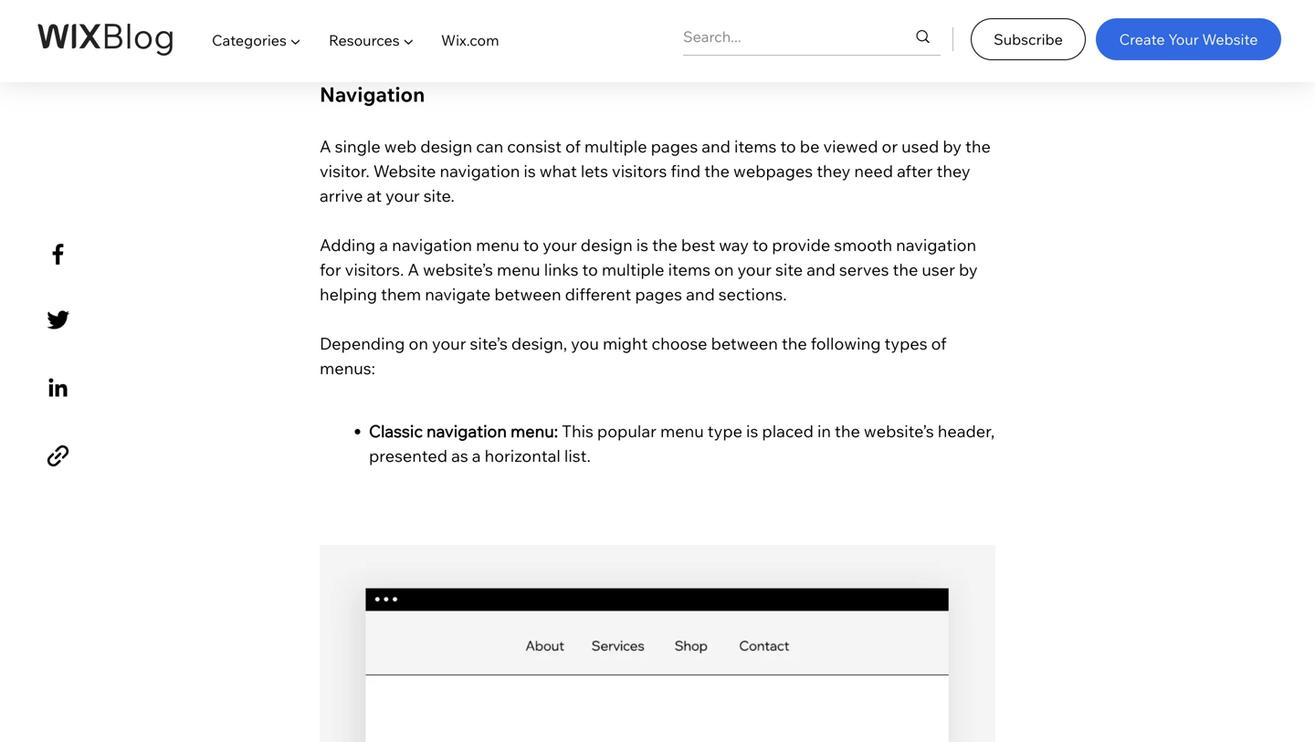 Task type: describe. For each thing, give the bounding box(es) containing it.
navigate
[[425, 284, 491, 305]]

horizontal
[[485, 446, 561, 466]]

▼ for categories ▼
[[290, 31, 301, 49]]

classic
[[369, 421, 423, 442]]

navigation
[[320, 82, 430, 107]]

be
[[800, 136, 820, 157]]

arrive
[[320, 185, 363, 206]]

copy link of the article image
[[42, 441, 74, 473]]

used
[[902, 136, 940, 157]]

wix.com link
[[428, 15, 514, 66]]

share article on facebook image
[[42, 239, 74, 271]]

web
[[384, 136, 417, 157]]

find
[[671, 161, 701, 181]]

website's inside adding a navigation menu to your design is the best way to provide smooth navigation for visitors. a website's menu links to multiple items on your site and serves the user by helping them navigate between different pages and sections.
[[423, 259, 493, 280]]

website inside a single web design can consist of multiple pages and items to be viewed or used by the visitor. website navigation is what lets visitors find the webpages they need after they arrive at your site.
[[374, 161, 436, 181]]

consist
[[507, 136, 562, 157]]

by inside a single web design can consist of multiple pages and items to be viewed or used by the visitor. website navigation is what lets visitors find the webpages they need after they arrive at your site.
[[943, 136, 962, 157]]

menu:
[[511, 421, 558, 442]]

type
[[708, 421, 743, 442]]

of inside a single web design can consist of multiple pages and items to be viewed or used by the visitor. website navigation is what lets visitors find the webpages they need after they arrive at your site.
[[566, 136, 581, 157]]

site.
[[424, 185, 455, 206]]

in
[[818, 421, 831, 442]]

menus:
[[320, 358, 376, 379]]

navigation down the site.
[[392, 235, 472, 255]]

on inside depending on your site's design, you might choose between the following types of menus:
[[409, 333, 428, 354]]

list.
[[565, 446, 591, 466]]

share article on twitter image
[[42, 304, 74, 336]]

design inside adding a navigation menu to your design is the best way to provide smooth navigation for visitors. a website's menu links to multiple items on your site and serves the user by helping them navigate between different pages and sections.
[[581, 235, 633, 255]]

following
[[811, 333, 881, 354]]

you
[[571, 333, 599, 354]]

user
[[922, 259, 956, 280]]

way
[[719, 235, 749, 255]]

lets
[[581, 161, 609, 181]]

subscribe
[[994, 30, 1063, 48]]

at
[[367, 185, 382, 206]]

depending on your site's design, you might choose between the following types of menus:
[[320, 333, 951, 379]]

of inside depending on your site's design, you might choose between the following types of menus:
[[932, 333, 947, 354]]

your
[[1169, 30, 1200, 48]]

create
[[1120, 30, 1166, 48]]

between inside adding a navigation menu to your design is the best way to provide smooth navigation for visitors. a website's menu links to multiple items on your site and serves the user by helping them navigate between different pages and sections.
[[495, 284, 562, 305]]

create your website
[[1120, 30, 1259, 48]]

1 vertical spatial and
[[807, 259, 836, 280]]

multiple inside adding a navigation menu to your design is the best way to provide smooth navigation for visitors. a website's menu links to multiple items on your site and serves the user by helping them navigate between different pages and sections.
[[602, 259, 665, 280]]

or
[[882, 136, 898, 157]]

share article on twitter image
[[42, 304, 74, 336]]

items inside adding a navigation menu to your design is the best way to provide smooth navigation for visitors. a website's menu links to multiple items on your site and serves the user by helping them navigate between different pages and sections.
[[668, 259, 711, 280]]

this popular menu type is placed in the website's header, presented as a horizontal list.
[[369, 421, 999, 466]]

is inside this popular menu type is placed in the website's header, presented as a horizontal list.
[[747, 421, 759, 442]]

0 vertical spatial menu
[[476, 235, 520, 255]]

pages inside adding a navigation menu to your design is the best way to provide smooth navigation for visitors. a website's menu links to multiple items on your site and serves the user by helping them navigate between different pages and sections.
[[635, 284, 683, 305]]

for
[[320, 259, 341, 280]]

helping
[[320, 284, 377, 305]]

wix.com
[[441, 31, 499, 49]]

your inside depending on your site's design, you might choose between the following types of menus:
[[432, 333, 466, 354]]

design,
[[512, 333, 568, 354]]

popular
[[598, 421, 657, 442]]

design inside a single web design can consist of multiple pages and items to be viewed or used by the visitor. website navigation is what lets visitors find the webpages they need after they arrive at your site.
[[421, 136, 473, 157]]

2 vertical spatial and
[[686, 284, 715, 305]]

0 vertical spatial website
[[1203, 30, 1259, 48]]

navigation up user
[[897, 235, 977, 255]]

visitors
[[612, 161, 667, 181]]

what
[[540, 161, 577, 181]]

this
[[562, 421, 594, 442]]

between inside depending on your site's design, you might choose between the following types of menus:
[[711, 333, 778, 354]]

to inside a single web design can consist of multiple pages and items to be viewed or used by the visitor. website navigation is what lets visitors find the webpages they need after they arrive at your site.
[[781, 136, 797, 157]]

resources
[[329, 31, 400, 49]]



Task type: locate. For each thing, give the bounding box(es) containing it.
a up visitors. on the left top of page
[[379, 235, 388, 255]]

1 vertical spatial is
[[637, 235, 649, 255]]

1 horizontal spatial ▼
[[403, 31, 414, 49]]

different
[[565, 284, 632, 305]]

1 they from the left
[[817, 161, 851, 181]]

1 vertical spatial menu
[[497, 259, 541, 280]]

by right used
[[943, 136, 962, 157]]

of right "types"
[[932, 333, 947, 354]]

the left user
[[893, 259, 919, 280]]

between down 'links'
[[495, 284, 562, 305]]

1 horizontal spatial on
[[715, 259, 734, 280]]

menu inside this popular menu type is placed in the website's header, presented as a horizontal list.
[[661, 421, 704, 442]]

your left site's
[[432, 333, 466, 354]]

0 horizontal spatial a
[[379, 235, 388, 255]]

after
[[897, 161, 933, 181]]

web design classic navigation menu image
[[320, 545, 996, 743]]

site's
[[470, 333, 508, 354]]

links
[[544, 259, 579, 280]]

copy link of the article image
[[42, 441, 74, 473]]

website
[[1203, 30, 1259, 48], [374, 161, 436, 181]]

of
[[566, 136, 581, 157], [932, 333, 947, 354]]

2 horizontal spatial is
[[747, 421, 759, 442]]

2 vertical spatial is
[[747, 421, 759, 442]]

1 horizontal spatial they
[[937, 161, 971, 181]]

a
[[379, 235, 388, 255], [472, 446, 481, 466]]

0 horizontal spatial items
[[668, 259, 711, 280]]

is down consist
[[524, 161, 536, 181]]

1 vertical spatial on
[[409, 333, 428, 354]]

visitors.
[[345, 259, 404, 280]]

design up different
[[581, 235, 633, 255]]

1 vertical spatial design
[[581, 235, 633, 255]]

placed
[[762, 421, 814, 442]]

1 vertical spatial pages
[[635, 284, 683, 305]]

presented
[[369, 446, 448, 466]]

design left can
[[421, 136, 473, 157]]

multiple inside a single web design can consist of multiple pages and items to be viewed or used by the visitor. website navigation is what lets visitors find the webpages they need after they arrive at your site.
[[585, 136, 647, 157]]

provide
[[772, 235, 831, 255]]

1 horizontal spatial website's
[[864, 421, 934, 442]]

to
[[781, 136, 797, 157], [523, 235, 539, 255], [753, 235, 769, 255], [583, 259, 598, 280]]

resources  ▼
[[329, 31, 414, 49]]

website's inside this popular menu type is placed in the website's header, presented as a horizontal list.
[[864, 421, 934, 442]]

website's left 'header,'
[[864, 421, 934, 442]]

a single web design can consist of multiple pages and items to be viewed or used by the visitor. website navigation is what lets visitors find the webpages they need after they arrive at your site.
[[320, 136, 995, 206]]

0 vertical spatial design
[[421, 136, 473, 157]]

Search... search field
[[683, 18, 879, 55]]

1 vertical spatial a
[[472, 446, 481, 466]]

0 vertical spatial is
[[524, 161, 536, 181]]

0 horizontal spatial a
[[320, 136, 331, 157]]

2 vertical spatial menu
[[661, 421, 704, 442]]

1 horizontal spatial website
[[1203, 30, 1259, 48]]

they down the 'viewed'
[[817, 161, 851, 181]]

the inside depending on your site's design, you might choose between the following types of menus:
[[782, 333, 808, 354]]

depending
[[320, 333, 405, 354]]

is
[[524, 161, 536, 181], [637, 235, 649, 255], [747, 421, 759, 442]]

on down way
[[715, 259, 734, 280]]

the left the best
[[652, 235, 678, 255]]

▼ right resources
[[403, 31, 414, 49]]

1 ▼ from the left
[[290, 31, 301, 49]]

2 they from the left
[[937, 161, 971, 181]]

site
[[776, 259, 803, 280]]

between
[[495, 284, 562, 305], [711, 333, 778, 354]]

can
[[476, 136, 504, 157]]

0 vertical spatial on
[[715, 259, 734, 280]]

your inside a single web design can consist of multiple pages and items to be viewed or used by the visitor. website navigation is what lets visitors find the webpages they need after they arrive at your site.
[[386, 185, 420, 206]]

0 vertical spatial between
[[495, 284, 562, 305]]

is inside adding a navigation menu to your design is the best way to provide smooth navigation for visitors. a website's menu links to multiple items on your site and serves the user by helping them navigate between different pages and sections.
[[637, 235, 649, 255]]

a inside this popular menu type is placed in the website's header, presented as a horizontal list.
[[472, 446, 481, 466]]

share article on linkedin image
[[42, 372, 74, 404], [42, 372, 74, 404]]

a right as
[[472, 446, 481, 466]]

website down web
[[374, 161, 436, 181]]

multiple up different
[[602, 259, 665, 280]]

adding
[[320, 235, 376, 255]]

items down the best
[[668, 259, 711, 280]]

items inside a single web design can consist of multiple pages and items to be viewed or used by the visitor. website navigation is what lets visitors find the webpages they need after they arrive at your site.
[[735, 136, 777, 157]]

your up the sections.
[[738, 259, 772, 280]]

need
[[855, 161, 894, 181]]

menu up navigate
[[476, 235, 520, 255]]

smooth
[[835, 235, 893, 255]]

on inside adding a navigation menu to your design is the best way to provide smooth navigation for visitors. a website's menu links to multiple items on your site and serves the user by helping them navigate between different pages and sections.
[[715, 259, 734, 280]]

on
[[715, 259, 734, 280], [409, 333, 428, 354]]

1 horizontal spatial a
[[408, 259, 419, 280]]

visitor.
[[320, 161, 370, 181]]

▼ for resources  ▼
[[403, 31, 414, 49]]

classic navigation menu:
[[369, 421, 558, 442]]

pages inside a single web design can consist of multiple pages and items to be viewed or used by the visitor. website navigation is what lets visitors find the webpages they need after they arrive at your site.
[[651, 136, 698, 157]]

1 vertical spatial website's
[[864, 421, 934, 442]]

0 vertical spatial and
[[702, 136, 731, 157]]

1 vertical spatial between
[[711, 333, 778, 354]]

serves
[[840, 259, 889, 280]]

between down the sections.
[[711, 333, 778, 354]]

webpages
[[734, 161, 813, 181]]

by right user
[[959, 259, 978, 280]]

1 horizontal spatial between
[[711, 333, 778, 354]]

1 horizontal spatial of
[[932, 333, 947, 354]]

the left "following"
[[782, 333, 808, 354]]

1 vertical spatial multiple
[[602, 259, 665, 280]]

as
[[451, 446, 468, 466]]

the right the in
[[835, 421, 861, 442]]

menu left type
[[661, 421, 704, 442]]

single
[[335, 136, 381, 157]]

best
[[682, 235, 716, 255]]

categories
[[212, 31, 287, 49]]

they right after
[[937, 161, 971, 181]]

0 vertical spatial pages
[[651, 136, 698, 157]]

website's up navigate
[[423, 259, 493, 280]]

subscribe link
[[971, 18, 1086, 60]]

might
[[603, 333, 648, 354]]

of up what
[[566, 136, 581, 157]]

0 vertical spatial by
[[943, 136, 962, 157]]

0 vertical spatial website's
[[423, 259, 493, 280]]

a inside adding a navigation menu to your design is the best way to provide smooth navigation for visitors. a website's menu links to multiple items on your site and serves the user by helping them navigate between different pages and sections.
[[408, 259, 419, 280]]

0 vertical spatial a
[[379, 235, 388, 255]]

the
[[966, 136, 991, 157], [705, 161, 730, 181], [652, 235, 678, 255], [893, 259, 919, 280], [782, 333, 808, 354], [835, 421, 861, 442]]

is inside a single web design can consist of multiple pages and items to be viewed or used by the visitor. website navigation is what lets visitors find the webpages they need after they arrive at your site.
[[524, 161, 536, 181]]

0 horizontal spatial ▼
[[290, 31, 301, 49]]

0 horizontal spatial website
[[374, 161, 436, 181]]

pages up find
[[651, 136, 698, 157]]

create your website link
[[1096, 18, 1282, 60]]

0 vertical spatial items
[[735, 136, 777, 157]]

navigation up as
[[427, 421, 507, 442]]

1 vertical spatial by
[[959, 259, 978, 280]]

navigation
[[440, 161, 520, 181], [392, 235, 472, 255], [897, 235, 977, 255], [427, 421, 507, 442]]

▼ right categories
[[290, 31, 301, 49]]

multiple
[[585, 136, 647, 157], [602, 259, 665, 280]]

0 vertical spatial a
[[320, 136, 331, 157]]

pages
[[651, 136, 698, 157], [635, 284, 683, 305]]

0 vertical spatial of
[[566, 136, 581, 157]]

header,
[[938, 421, 995, 442]]

your right at
[[386, 185, 420, 206]]

1 vertical spatial of
[[932, 333, 947, 354]]

by
[[943, 136, 962, 157], [959, 259, 978, 280]]

share article on facebook image
[[42, 239, 74, 271]]

a inside adding a navigation menu to your design is the best way to provide smooth navigation for visitors. a website's menu links to multiple items on your site and serves the user by helping them navigate between different pages and sections.
[[379, 235, 388, 255]]

navigation down can
[[440, 161, 520, 181]]

the inside this popular menu type is placed in the website's header, presented as a horizontal list.
[[835, 421, 861, 442]]

and inside a single web design can consist of multiple pages and items to be viewed or used by the visitor. website navigation is what lets visitors find the webpages they need after they arrive at your site.
[[702, 136, 731, 157]]

0 horizontal spatial on
[[409, 333, 428, 354]]

them
[[381, 284, 421, 305]]

they
[[817, 161, 851, 181], [937, 161, 971, 181]]

1 horizontal spatial design
[[581, 235, 633, 255]]

0 horizontal spatial design
[[421, 136, 473, 157]]

is right type
[[747, 421, 759, 442]]

design
[[421, 136, 473, 157], [581, 235, 633, 255]]

0 horizontal spatial of
[[566, 136, 581, 157]]

pages up choose at the top of the page
[[635, 284, 683, 305]]

sections.
[[719, 284, 787, 305]]

0 horizontal spatial is
[[524, 161, 536, 181]]

types
[[885, 333, 928, 354]]

and
[[702, 136, 731, 157], [807, 259, 836, 280], [686, 284, 715, 305]]

website right your
[[1203, 30, 1259, 48]]

viewed
[[824, 136, 879, 157]]

navigation inside a single web design can consist of multiple pages and items to be viewed or used by the visitor. website navigation is what lets visitors find the webpages they need after they arrive at your site.
[[440, 161, 520, 181]]

the right used
[[966, 136, 991, 157]]

a inside a single web design can consist of multiple pages and items to be viewed or used by the visitor. website navigation is what lets visitors find the webpages they need after they arrive at your site.
[[320, 136, 331, 157]]

your
[[386, 185, 420, 206], [543, 235, 577, 255], [738, 259, 772, 280], [432, 333, 466, 354]]

1 vertical spatial items
[[668, 259, 711, 280]]

0 horizontal spatial website's
[[423, 259, 493, 280]]

1 horizontal spatial a
[[472, 446, 481, 466]]

None search field
[[683, 18, 941, 55]]

categories ▼
[[212, 31, 301, 49]]

1 vertical spatial a
[[408, 259, 419, 280]]

the right find
[[705, 161, 730, 181]]

a up them
[[408, 259, 419, 280]]

1 horizontal spatial items
[[735, 136, 777, 157]]

▼
[[290, 31, 301, 49], [403, 31, 414, 49]]

on down them
[[409, 333, 428, 354]]

0 vertical spatial multiple
[[585, 136, 647, 157]]

menu
[[476, 235, 520, 255], [497, 259, 541, 280], [661, 421, 704, 442]]

is left the best
[[637, 235, 649, 255]]

by inside adding a navigation menu to your design is the best way to provide smooth navigation for visitors. a website's menu links to multiple items on your site and serves the user by helping them navigate between different pages and sections.
[[959, 259, 978, 280]]

website's
[[423, 259, 493, 280], [864, 421, 934, 442]]

0 horizontal spatial they
[[817, 161, 851, 181]]

2 ▼ from the left
[[403, 31, 414, 49]]

choose
[[652, 333, 708, 354]]

adding a navigation menu to your design is the best way to provide smooth navigation for visitors. a website's menu links to multiple items on your site and serves the user by helping them navigate between different pages and sections.
[[320, 235, 982, 305]]

multiple up lets
[[585, 136, 647, 157]]

a up visitor.
[[320, 136, 331, 157]]

0 horizontal spatial between
[[495, 284, 562, 305]]

1 vertical spatial website
[[374, 161, 436, 181]]

items
[[735, 136, 777, 157], [668, 259, 711, 280]]

1 horizontal spatial is
[[637, 235, 649, 255]]

a
[[320, 136, 331, 157], [408, 259, 419, 280]]

your up 'links'
[[543, 235, 577, 255]]

menu left 'links'
[[497, 259, 541, 280]]

items up webpages
[[735, 136, 777, 157]]



Task type: vqa. For each thing, say whether or not it's contained in the screenshot.
on inside Adding a navigation menu to your design is the best way to provide smooth navigation for visitors. A website's menu links to multiple items on your site and serves the user by helping them navigate between different pages and sections.
yes



